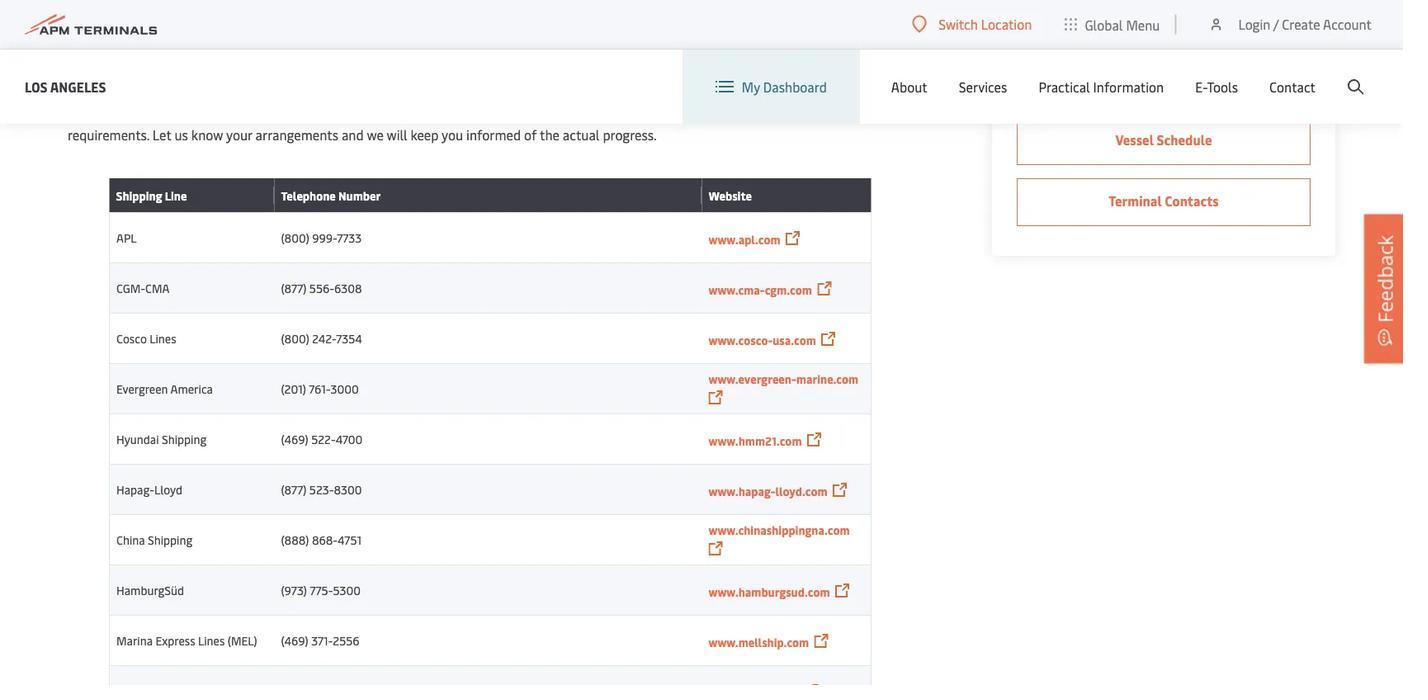Task type: describe. For each thing, give the bounding box(es) containing it.
located
[[326, 43, 372, 61]]

0 vertical spatial lines
[[150, 331, 176, 346]]

practical information button
[[1039, 50, 1165, 124]]

progress.
[[603, 126, 657, 144]]

how
[[513, 105, 538, 123]]

if your cargo is urgent, we suggest you to consult your ocean carriers about how to ensure your cargo is loaded to the priority bays to meet your requirements. let us know your arrangements and we will keep you informed of the actual progress.
[[68, 105, 911, 144]]

contacts
[[1165, 192, 1219, 210]]

www.hmm21.com
[[709, 433, 802, 449]]

to inside cargo availability is dictated by where it is located on the ship. most ocean carriers have their own criteria to determine certain groups of customers gathered in specific bays.
[[709, 43, 723, 61]]

carriers inside cargo availability is dictated by where it is located on the ship. most ocean carriers have their own criteria to determine certain groups of customers gathered in specific bays.
[[520, 43, 567, 61]]

marina
[[116, 633, 153, 649]]

of inside cargo availability is dictated by where it is located on the ship. most ocean carriers have their own criteria to determine certain groups of customers gathered in specific bays.
[[882, 43, 896, 61]]

1 horizontal spatial lines
[[198, 633, 225, 649]]

to right loaded
[[720, 105, 733, 123]]

apl
[[116, 230, 137, 246]]

suggest
[[223, 105, 269, 123]]

schedule
[[1157, 131, 1213, 149]]

(888) 868-4751
[[281, 532, 362, 548]]

hyundai shipping
[[116, 431, 207, 447]]

www.chinashippingna.com
[[709, 522, 850, 538]]

create
[[1283, 15, 1321, 33]]

where
[[261, 43, 298, 61]]

(877) 556-6308
[[281, 280, 362, 296]]

requirements.
[[68, 126, 149, 144]]

my dashboard button
[[716, 50, 827, 124]]

4700
[[336, 431, 363, 447]]

specific
[[206, 64, 253, 82]]

www.cma-
[[709, 282, 765, 298]]

0 vertical spatial you
[[272, 105, 294, 123]]

e-
[[1196, 78, 1208, 96]]

www.hamburgsud.com
[[709, 584, 830, 600]]

lloyd
[[154, 482, 183, 498]]

www.cosco-usa.com
[[709, 332, 817, 348]]

hamburgsüd
[[116, 583, 184, 598]]

tools
[[1208, 78, 1239, 96]]

2556
[[333, 633, 360, 649]]

website
[[709, 187, 752, 203]]

cgm.com
[[765, 282, 812, 298]]

ocean inside if your cargo is urgent, we suggest you to consult your ocean carriers about how to ensure your cargo is loaded to the priority bays to meet your requirements. let us know your arrangements and we will keep you informed of the actual progress.
[[388, 105, 423, 123]]

www.apl.com link
[[709, 232, 781, 247]]

761-
[[309, 381, 331, 397]]

location
[[982, 15, 1033, 33]]

371-
[[311, 633, 333, 649]]

your up 'progress.' on the left top
[[599, 105, 625, 123]]

bays
[[806, 105, 833, 123]]

terminal contacts link
[[1017, 178, 1311, 226]]

your down suggest
[[226, 126, 252, 144]]

www.hapag-
[[709, 483, 776, 499]]

is right it at left top
[[313, 43, 323, 61]]

dashboard
[[764, 78, 827, 96]]

if
[[68, 105, 76, 123]]

shipping for china shipping
[[148, 532, 193, 548]]

hyundai
[[116, 431, 159, 447]]

ocean inside cargo availability is dictated by where it is located on the ship. most ocean carriers have their own criteria to determine certain groups of customers gathered in specific bays.
[[482, 43, 517, 61]]

the inside cargo availability is dictated by where it is located on the ship. most ocean carriers have their own criteria to determine certain groups of customers gathered in specific bays.
[[393, 43, 413, 61]]

services
[[959, 78, 1008, 96]]

www.cosco-
[[709, 332, 773, 348]]

6308
[[334, 280, 362, 296]]

www.hapag-lloyd.com link
[[709, 483, 828, 499]]

(877) for (877) 523-8300
[[281, 482, 307, 498]]

links
[[1084, 5, 1126, 29]]

know
[[191, 126, 223, 144]]

los
[[25, 78, 48, 95]]

information
[[1094, 78, 1165, 96]]

868-
[[312, 532, 338, 548]]

marine.com
[[797, 371, 859, 387]]

242-
[[312, 331, 336, 346]]

775-
[[310, 583, 333, 598]]

related links
[[1017, 5, 1126, 29]]

your down about
[[885, 105, 911, 123]]

informed
[[467, 126, 521, 144]]

8300
[[334, 482, 362, 498]]

arrangements
[[256, 126, 339, 144]]

shipping line
[[116, 187, 187, 203]]

(973) 775-5300
[[281, 583, 361, 598]]

to up arrangements
[[297, 105, 309, 123]]

(800) 242-7354
[[281, 331, 362, 346]]

actual
[[563, 126, 600, 144]]

(469) for (469) 522-4700
[[281, 431, 309, 447]]

practical
[[1039, 78, 1091, 96]]

1 vertical spatial you
[[442, 126, 463, 144]]

express
[[156, 633, 195, 649]]

(800) for (800) 242-7354
[[281, 331, 309, 346]]

login / create account link
[[1208, 0, 1372, 49]]

switch location
[[939, 15, 1033, 33]]

switch
[[939, 15, 978, 33]]

hapag-lloyd
[[116, 482, 183, 498]]

to right bays
[[836, 105, 848, 123]]

carriers inside if your cargo is urgent, we suggest you to consult your ocean carriers about how to ensure your cargo is loaded to the priority bays to meet your requirements. let us know your arrangements and we will keep you informed of the actual progress.
[[427, 105, 472, 123]]

contact
[[1270, 78, 1316, 96]]

www.evergreen-marine.com
[[709, 371, 859, 387]]

number
[[339, 187, 381, 203]]

your right if
[[79, 105, 106, 123]]



Task type: vqa. For each thing, say whether or not it's contained in the screenshot.
dictated
yes



Task type: locate. For each thing, give the bounding box(es) containing it.
cosco
[[116, 331, 147, 346]]

0 vertical spatial ocean
[[482, 43, 517, 61]]

keep
[[411, 126, 439, 144]]

lloyd.com
[[776, 483, 828, 499]]

1 (877) from the top
[[281, 280, 307, 296]]

(mel)
[[228, 633, 257, 649]]

shipping
[[116, 187, 162, 203], [162, 431, 207, 447], [148, 532, 193, 548]]

1 vertical spatial (800)
[[281, 331, 309, 346]]

your up and
[[359, 105, 385, 123]]

www.evergreen-
[[709, 371, 797, 387]]

(469)
[[281, 431, 309, 447], [281, 633, 309, 649]]

meet
[[852, 105, 882, 123]]

cgm-
[[116, 280, 145, 296]]

2 cargo from the left
[[629, 105, 661, 123]]

los angeles
[[25, 78, 106, 95]]

cargo
[[68, 43, 103, 61]]

0 vertical spatial we
[[203, 105, 220, 123]]

(800) for (800) 999-7733
[[281, 230, 309, 246]]

0 vertical spatial shipping
[[116, 187, 162, 203]]

1 horizontal spatial the
[[540, 126, 560, 144]]

cargo up the requirements.
[[109, 105, 142, 123]]

the down the 'my'
[[736, 105, 756, 123]]

1 vertical spatial lines
[[198, 633, 225, 649]]

1 horizontal spatial of
[[882, 43, 896, 61]]

1 horizontal spatial we
[[367, 126, 384, 144]]

1 (800) from the top
[[281, 230, 309, 246]]

0 horizontal spatial lines
[[150, 331, 176, 346]]

7733
[[337, 230, 362, 246]]

ensure
[[556, 105, 596, 123]]

cgm-cma
[[116, 280, 170, 296]]

1 horizontal spatial ocean
[[482, 43, 517, 61]]

of down how
[[524, 126, 537, 144]]

most
[[447, 43, 479, 61]]

login
[[1239, 15, 1271, 33]]

in
[[192, 64, 203, 82]]

0 horizontal spatial you
[[272, 105, 294, 123]]

1 vertical spatial (469)
[[281, 633, 309, 649]]

practical information
[[1039, 78, 1165, 96]]

vessel schedule
[[1116, 131, 1213, 149]]

(469) left 371-
[[281, 633, 309, 649]]

their
[[601, 43, 631, 61]]

is up gathered
[[176, 43, 186, 61]]

us
[[175, 126, 188, 144]]

1 vertical spatial the
[[736, 105, 756, 123]]

it
[[301, 43, 310, 61]]

telephone
[[281, 187, 336, 203]]

china shipping
[[116, 532, 193, 548]]

0 horizontal spatial carriers
[[427, 105, 472, 123]]

(877) left 556-
[[281, 280, 307, 296]]

priority
[[759, 105, 802, 123]]

1 vertical spatial (877)
[[281, 482, 307, 498]]

0 vertical spatial of
[[882, 43, 896, 61]]

dictated
[[189, 43, 240, 61]]

of inside if your cargo is urgent, we suggest you to consult your ocean carriers about how to ensure your cargo is loaded to the priority bays to meet your requirements. let us know your arrangements and we will keep you informed of the actual progress.
[[524, 126, 537, 144]]

cargo
[[109, 105, 142, 123], [629, 105, 661, 123]]

0 vertical spatial the
[[393, 43, 413, 61]]

1 vertical spatial of
[[524, 126, 537, 144]]

2 (469) from the top
[[281, 633, 309, 649]]

www.evergreen-marine.com link
[[709, 371, 859, 387]]

of right groups
[[882, 43, 896, 61]]

522-
[[311, 431, 336, 447]]

evergreen america
[[116, 381, 213, 397]]

0 vertical spatial carriers
[[520, 43, 567, 61]]

line
[[165, 187, 187, 203]]

1 vertical spatial we
[[367, 126, 384, 144]]

to right how
[[540, 105, 553, 123]]

and
[[342, 126, 364, 144]]

cargo up 'progress.' on the left top
[[629, 105, 661, 123]]

(877)
[[281, 280, 307, 296], [281, 482, 307, 498]]

ship.
[[416, 43, 444, 61]]

cosco lines
[[116, 331, 176, 346]]

www.hapag-lloyd.com
[[709, 483, 828, 499]]

america
[[171, 381, 213, 397]]

1 vertical spatial ocean
[[388, 105, 423, 123]]

carriers up 'keep'
[[427, 105, 472, 123]]

customers
[[68, 64, 131, 82]]

www.cma-cgm.com
[[709, 282, 812, 298]]

you right 'keep'
[[442, 126, 463, 144]]

groups
[[838, 43, 879, 61]]

2 (800) from the top
[[281, 331, 309, 346]]

1 vertical spatial carriers
[[427, 105, 472, 123]]

ocean right 'most'
[[482, 43, 517, 61]]

0 horizontal spatial the
[[393, 43, 413, 61]]

www.cosco-usa.com link
[[709, 332, 817, 348]]

is left loaded
[[665, 105, 674, 123]]

shipping right china
[[148, 532, 193, 548]]

0 horizontal spatial of
[[524, 126, 537, 144]]

the left the actual
[[540, 126, 560, 144]]

2 horizontal spatial the
[[736, 105, 756, 123]]

about
[[475, 105, 509, 123]]

availability
[[105, 43, 174, 61]]

0 horizontal spatial we
[[203, 105, 220, 123]]

usa.com
[[773, 332, 817, 348]]

feedback
[[1372, 235, 1399, 323]]

7354
[[336, 331, 362, 346]]

terminal contacts
[[1109, 192, 1219, 210]]

4751
[[338, 532, 362, 548]]

to right criteria
[[709, 43, 723, 61]]

you
[[272, 105, 294, 123], [442, 126, 463, 144]]

(469) left 522-
[[281, 431, 309, 447]]

1 horizontal spatial you
[[442, 126, 463, 144]]

www.mellship.com link
[[709, 635, 809, 650]]

2 (877) from the top
[[281, 482, 307, 498]]

www.chinashippingna.com link
[[709, 522, 850, 538]]

you up arrangements
[[272, 105, 294, 123]]

0 vertical spatial (469)
[[281, 431, 309, 447]]

login / create account
[[1239, 15, 1372, 33]]

shipping right hyundai at the bottom of page
[[162, 431, 207, 447]]

shipping left line
[[116, 187, 162, 203]]

5300
[[333, 583, 361, 598]]

lines right the cosco
[[150, 331, 176, 346]]

1 vertical spatial shipping
[[162, 431, 207, 447]]

lines left (mel)
[[198, 633, 225, 649]]

global menu
[[1085, 15, 1161, 33]]

(800) left 242-
[[281, 331, 309, 346]]

(469) 522-4700
[[281, 431, 363, 447]]

ocean up will
[[388, 105, 423, 123]]

we left will
[[367, 126, 384, 144]]

feedback button
[[1365, 215, 1404, 363]]

www.hamburgsud.com link
[[709, 584, 830, 600]]

account
[[1324, 15, 1372, 33]]

terminal
[[1109, 192, 1162, 210]]

1 horizontal spatial cargo
[[629, 105, 661, 123]]

1 horizontal spatial carriers
[[520, 43, 567, 61]]

shipping for hyundai shipping
[[162, 431, 207, 447]]

(469) for (469) 371-2556
[[281, 633, 309, 649]]

0 vertical spatial (800)
[[281, 230, 309, 246]]

criteria
[[662, 43, 707, 61]]

telephone number
[[281, 187, 381, 203]]

0 vertical spatial (877)
[[281, 280, 307, 296]]

(877) for (877) 556-6308
[[281, 280, 307, 296]]

(973)
[[281, 583, 307, 598]]

the right the on
[[393, 43, 413, 61]]

2 vertical spatial shipping
[[148, 532, 193, 548]]

1 cargo from the left
[[109, 105, 142, 123]]

we up know
[[203, 105, 220, 123]]

let
[[153, 126, 171, 144]]

0 horizontal spatial cargo
[[109, 105, 142, 123]]

0 horizontal spatial ocean
[[388, 105, 423, 123]]

cargo availability is dictated by where it is located on the ship. most ocean carriers have their own criteria to determine certain groups of customers gathered in specific bays.
[[68, 43, 896, 82]]

the
[[393, 43, 413, 61], [736, 105, 756, 123], [540, 126, 560, 144]]

(877) left 523-
[[281, 482, 307, 498]]

global menu button
[[1049, 0, 1177, 49]]

switch location button
[[913, 15, 1033, 33]]

have
[[570, 43, 599, 61]]

2 vertical spatial the
[[540, 126, 560, 144]]

1 (469) from the top
[[281, 431, 309, 447]]

angeles
[[50, 78, 106, 95]]

is up let
[[145, 105, 154, 123]]

los angeles link
[[25, 76, 106, 97]]

www.cma-cgm.com link
[[709, 282, 812, 298]]

(800) left 999- at the top of page
[[281, 230, 309, 246]]

carriers left have
[[520, 43, 567, 61]]

e-tools button
[[1196, 50, 1239, 124]]

determine
[[726, 43, 789, 61]]



